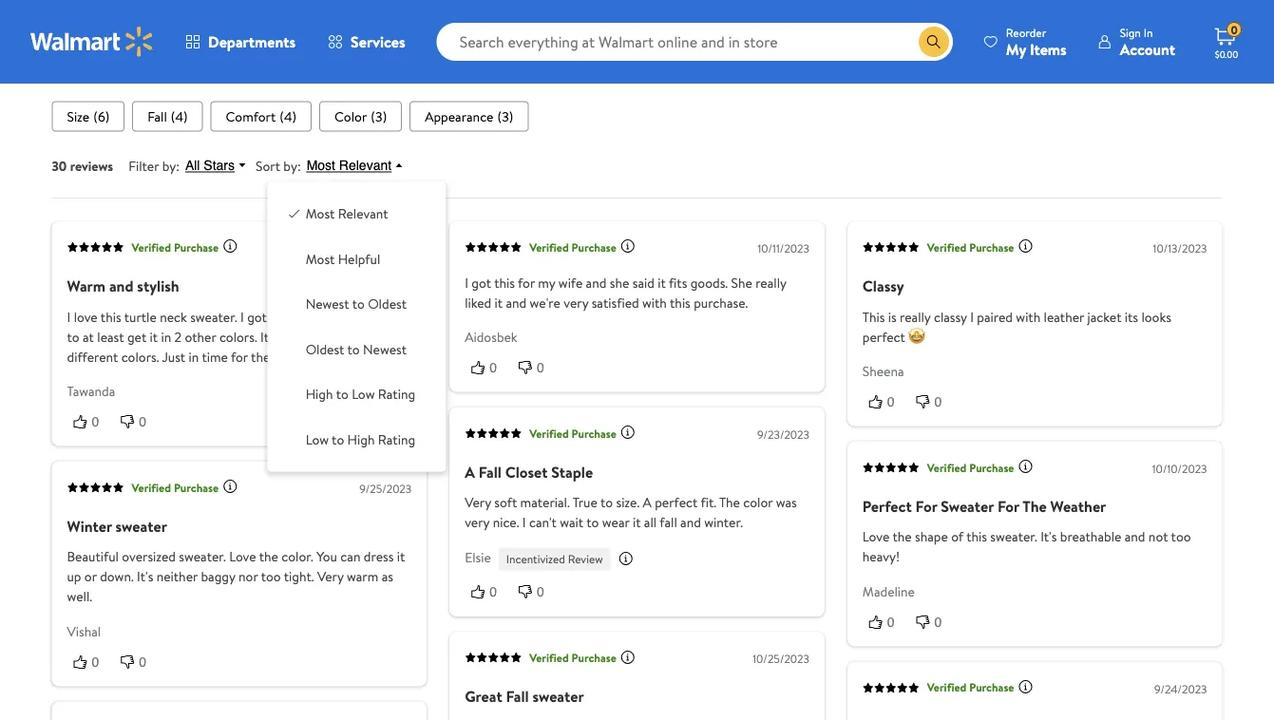 Task type: vqa. For each thing, say whether or not it's contained in the screenshot.
It'S to the left
yes



Task type: locate. For each thing, give the bounding box(es) containing it.
most relevant button
[[301, 157, 413, 174]]

(3) for appearance (3)
[[498, 107, 514, 125]]

1 vertical spatial for
[[231, 347, 248, 366]]

0 vertical spatial perfect
[[863, 327, 906, 346]]

filter
[[128, 156, 159, 175]]

9/23/2023
[[758, 427, 810, 443]]

1 (3) from the left
[[371, 107, 387, 125]]

really inside i got this for my wife and she said it fits goods. she really liked it and we're very satisfied with this purchase.
[[756, 273, 787, 292]]

1 horizontal spatial with
[[1017, 307, 1041, 326]]

perfect down is
[[863, 327, 906, 346]]

incentivized review information image
[[619, 551, 634, 567]]

most relevant up most helpful
[[306, 205, 388, 223]]

sweater. inside love the shape of this sweater. it's breathable and not too heavy!
[[991, 528, 1038, 546]]

this
[[863, 307, 885, 326]]

1 vertical spatial too
[[261, 568, 281, 586]]

all stars
[[185, 158, 235, 173]]

in
[[1144, 24, 1153, 40]]

love up heavy!
[[863, 528, 890, 546]]

got up liked
[[472, 273, 492, 292]]

time
[[202, 347, 228, 366]]

winter sweater
[[67, 516, 167, 537]]

several
[[326, 327, 367, 346]]

sweater right great
[[533, 686, 584, 707]]

1 horizontal spatial really
[[900, 307, 931, 326]]

option group
[[283, 197, 431, 457]]

very left nice.
[[465, 514, 490, 532]]

(3) right color
[[371, 107, 387, 125]]

2 vertical spatial most
[[306, 250, 335, 268]]

got inside i got this for my wife and she said it fits goods. she really liked it and we're very satisfied with this purchase.
[[472, 273, 492, 292]]

size.
[[616, 494, 640, 512]]

most
[[307, 158, 336, 173], [306, 205, 335, 223], [306, 250, 335, 268]]

this inside i love this turtle neck sweater.  i got it in green but i'm going to at least get it in 2 other colors.  it comes in several different colors.  just in time for the fall and winter!
[[101, 307, 121, 326]]

(4)
[[171, 107, 188, 125], [280, 107, 297, 125]]

(4) up all
[[171, 107, 188, 125]]

very inside i got this for my wife and she said it fits goods. she really liked it and we're very satisfied with this purchase.
[[564, 293, 589, 312]]

0 vertical spatial verified purchase information image
[[223, 239, 238, 254]]

to down i'm
[[348, 340, 360, 359]]

the down it
[[251, 347, 270, 366]]

with inside i got this for my wife and she said it fits goods. she really liked it and we're very satisfied with this purchase.
[[643, 293, 667, 312]]

0 vertical spatial low
[[352, 385, 375, 404]]

0 vertical spatial relevant
[[339, 158, 392, 173]]

high down winter! at the left of page
[[306, 385, 333, 404]]

1 vertical spatial oldest
[[306, 340, 345, 359]]

love the shape of this sweater. it's breathable and not too heavy!
[[863, 528, 1192, 566]]

and down fit.
[[681, 514, 702, 532]]

list item
[[52, 101, 125, 131], [132, 101, 203, 131], [211, 101, 312, 131], [320, 101, 402, 131], [410, 101, 529, 131]]

2 by: from the left
[[284, 156, 301, 175]]

1 horizontal spatial high
[[348, 431, 375, 449]]

30 reviews
[[52, 156, 113, 175]]

it inside beautiful oversized sweater. love the color. you can dress it up or down. it's neither baggy nor too tight. very warm as well.
[[397, 548, 405, 566]]

0 vertical spatial for
[[518, 273, 535, 292]]

by: right sort
[[284, 156, 301, 175]]

frequent mentions
[[52, 60, 178, 81]]

newest left i'm
[[306, 295, 349, 314]]

is
[[889, 307, 897, 326]]

1 (4) from the left
[[171, 107, 188, 125]]

oldest
[[368, 295, 407, 314], [306, 340, 345, 359]]

oldest right but
[[368, 295, 407, 314]]

this right of
[[967, 528, 988, 546]]

the inside i love this turtle neck sweater.  i got it in green but i'm going to at least get it in 2 other colors.  it comes in several different colors.  just in time for the fall and winter!
[[251, 347, 270, 366]]

2 vertical spatial sweater.
[[179, 548, 226, 566]]

1 vertical spatial sweater.
[[991, 528, 1038, 546]]

1 vertical spatial fall
[[660, 514, 678, 532]]

it's down "oversized"
[[137, 568, 153, 586]]

1 vertical spatial really
[[900, 307, 931, 326]]

sweater up "oversized"
[[116, 516, 167, 537]]

verified purchase information image down "stars"
[[223, 239, 238, 254]]

low
[[352, 385, 375, 404], [306, 431, 329, 449]]

verified purchase
[[132, 239, 219, 255], [530, 239, 617, 255], [928, 239, 1015, 255], [530, 425, 617, 441], [928, 459, 1015, 476], [132, 479, 219, 496], [530, 650, 617, 666], [928, 680, 1015, 696]]

very inside very soft material. true to size. a perfect fit. the color was very nice. i can't wait to wear it all fall and winter.
[[465, 494, 491, 512]]

0 horizontal spatial it's
[[137, 568, 153, 586]]

to right but
[[352, 295, 365, 314]]

0 horizontal spatial perfect
[[655, 494, 698, 512]]

high to low rating
[[306, 385, 416, 404]]

the up heavy!
[[893, 528, 912, 546]]

10/13/2023 up the newest to oldest
[[358, 240, 412, 257]]

1 vertical spatial most relevant
[[306, 205, 388, 223]]

1 horizontal spatial for
[[518, 273, 535, 292]]

0 horizontal spatial love
[[229, 548, 256, 566]]

1 horizontal spatial 10/13/2023
[[1154, 240, 1208, 257]]

my
[[538, 273, 556, 292]]

1 vertical spatial colors.
[[121, 347, 159, 366]]

sheena
[[863, 362, 905, 381]]

(3) right appearance
[[498, 107, 514, 125]]

with inside this is really classy i paired with leather jacket its looks perfect 🤩
[[1017, 307, 1041, 326]]

4 list item from the left
[[320, 101, 402, 131]]

0 vertical spatial fall
[[273, 347, 291, 366]]

fall right great
[[506, 686, 529, 707]]

verified purchase information image for madeline
[[1019, 459, 1034, 474]]

0 horizontal spatial 10/13/2023
[[358, 240, 412, 257]]

list item containing fall
[[132, 101, 203, 131]]

1 horizontal spatial a
[[643, 494, 652, 512]]

by: for sort by:
[[284, 156, 301, 175]]

0 horizontal spatial too
[[261, 568, 281, 586]]

filter by:
[[128, 156, 180, 175]]

high down 'high to low rating'
[[348, 431, 375, 449]]

relevant down color (3)
[[339, 158, 392, 173]]

verified purchase information image up size.
[[621, 425, 636, 440]]

1 horizontal spatial (3)
[[498, 107, 514, 125]]

most relevant inside option group
[[306, 205, 388, 223]]

1 horizontal spatial newest
[[363, 340, 407, 359]]

it left all
[[633, 514, 641, 532]]

it
[[658, 273, 666, 292], [495, 293, 503, 312], [270, 307, 278, 326], [150, 327, 158, 346], [633, 514, 641, 532], [397, 548, 405, 566]]

sweater. up baggy
[[179, 548, 226, 566]]

0 horizontal spatial by:
[[162, 156, 180, 175]]

in left 2
[[161, 327, 171, 346]]

the inside very soft material. true to size. a perfect fit. the color was very nice. i can't wait to wear it all fall and winter.
[[720, 494, 741, 512]]

10/13/2023 up looks
[[1154, 240, 1208, 257]]

1 vertical spatial high
[[348, 431, 375, 449]]

0 horizontal spatial (4)
[[171, 107, 188, 125]]

and inside love the shape of this sweater. it's breathable and not too heavy!
[[1125, 528, 1146, 546]]

and left "not"
[[1125, 528, 1146, 546]]

(4) right the comfort
[[280, 107, 297, 125]]

classy
[[863, 276, 905, 296]]

this is really classy i paired with leather jacket its looks perfect 🤩
[[863, 307, 1172, 346]]

for
[[518, 273, 535, 292], [231, 347, 248, 366]]

the up love the shape of this sweater. it's breathable and not too heavy!
[[1023, 496, 1047, 517]]

fits
[[669, 273, 688, 292]]

to left at
[[67, 327, 80, 346]]

1 by: from the left
[[162, 156, 180, 175]]

0 horizontal spatial (3)
[[371, 107, 387, 125]]

(3)
[[371, 107, 387, 125], [498, 107, 514, 125]]

madeline
[[863, 582, 915, 601]]

0 vertical spatial love
[[863, 528, 890, 546]]

0 horizontal spatial really
[[756, 273, 787, 292]]

2 (4) from the left
[[280, 107, 297, 125]]

the inside beautiful oversized sweater. love the color. you can dress it up or down. it's neither baggy nor too tight. very warm as well.
[[259, 548, 279, 566]]

list
[[52, 101, 1223, 131]]

1 horizontal spatial fall
[[660, 514, 678, 532]]

by: left all
[[162, 156, 180, 175]]

1 vertical spatial perfect
[[655, 494, 698, 512]]

this inside love the shape of this sweater. it's breathable and not too heavy!
[[967, 528, 988, 546]]

reorder my items
[[1007, 24, 1067, 59]]

wife
[[559, 273, 583, 292]]

1 vertical spatial fall
[[479, 462, 502, 483]]

1 vertical spatial a
[[643, 494, 652, 512]]

and
[[586, 273, 607, 292], [109, 276, 134, 296], [506, 293, 527, 312], [294, 347, 315, 366], [681, 514, 702, 532], [1125, 528, 1146, 546]]

with down the said
[[643, 293, 667, 312]]

fall down "mentions"
[[148, 107, 167, 125]]

0 vertical spatial too
[[1172, 528, 1192, 546]]

purchase.
[[694, 293, 748, 312]]

2
[[175, 327, 182, 346]]

perfect inside very soft material. true to size. a perfect fit. the color was very nice. i can't wait to wear it all fall and winter.
[[655, 494, 698, 512]]

2 horizontal spatial fall
[[506, 686, 529, 707]]

fall down comes
[[273, 347, 291, 366]]

1 horizontal spatial verified purchase information image
[[621, 425, 636, 440]]

1 horizontal spatial it's
[[1041, 528, 1058, 546]]

1 vertical spatial got
[[247, 307, 267, 326]]

most relevant down color
[[307, 158, 392, 173]]

2 (3) from the left
[[498, 107, 514, 125]]

0 vertical spatial the
[[251, 347, 270, 366]]

10/11/2023
[[758, 240, 810, 257]]

newest
[[306, 295, 349, 314], [363, 340, 407, 359]]

0 horizontal spatial fall
[[148, 107, 167, 125]]

in right just
[[189, 347, 199, 366]]

sweater. up other
[[190, 307, 237, 326]]

winter.
[[705, 514, 743, 532]]

0 vertical spatial high
[[306, 385, 333, 404]]

1 vertical spatial rating
[[378, 431, 416, 449]]

liked
[[465, 293, 492, 312]]

1 rating from the top
[[378, 385, 416, 404]]

just
[[162, 347, 186, 366]]

warm
[[347, 568, 379, 586]]

0 vertical spatial sweater.
[[190, 307, 237, 326]]

shape
[[915, 528, 949, 546]]

true
[[573, 494, 598, 512]]

beautiful oversized sweater. love the color. you can dress it up or down. it's neither baggy nor too tight. very warm as well.
[[67, 548, 405, 606]]

0 horizontal spatial verified purchase information image
[[223, 239, 238, 254]]

it's left breathable
[[1041, 528, 1058, 546]]

colors. left it
[[219, 327, 257, 346]]

verified purchase information image for vishal
[[223, 479, 238, 494]]

sweater
[[116, 516, 167, 537], [533, 686, 584, 707]]

1 vertical spatial very
[[317, 568, 344, 586]]

1 horizontal spatial fall
[[479, 462, 502, 483]]

i inside very soft material. true to size. a perfect fit. the color was very nice. i can't wait to wear it all fall and winter.
[[523, 514, 526, 532]]

review
[[568, 552, 603, 568]]

services
[[351, 31, 406, 52]]

most inside most relevant popup button
[[307, 158, 336, 173]]

very inside beautiful oversized sweater. love the color. you can dress it up or down. it's neither baggy nor too tight. very warm as well.
[[317, 568, 344, 586]]

0 vertical spatial very
[[465, 494, 491, 512]]

really inside this is really classy i paired with leather jacket its looks perfect 🤩
[[900, 307, 931, 326]]

newest down going
[[363, 340, 407, 359]]

to down 'high to low rating'
[[332, 431, 344, 449]]

0 horizontal spatial for
[[231, 347, 248, 366]]

0 vertical spatial got
[[472, 273, 492, 292]]

stars
[[204, 158, 235, 173]]

1 horizontal spatial colors.
[[219, 327, 257, 346]]

0 vertical spatial really
[[756, 273, 787, 292]]

weather
[[1051, 496, 1107, 517]]

or
[[84, 568, 97, 586]]

sweater. inside beautiful oversized sweater. love the color. you can dress it up or down. it's neither baggy nor too tight. very warm as well.
[[179, 548, 226, 566]]

with right paired on the right top of the page
[[1017, 307, 1041, 326]]

and inside very soft material. true to size. a perfect fit. the color was very nice. i can't wait to wear it all fall and winter.
[[681, 514, 702, 532]]

fall up soft
[[479, 462, 502, 483]]

0 horizontal spatial for
[[916, 496, 938, 517]]

very left soft
[[465, 494, 491, 512]]

really up 🤩
[[900, 307, 931, 326]]

for up shape
[[916, 496, 938, 517]]

2 10/13/2023 from the left
[[1154, 240, 1208, 257]]

it's
[[1041, 528, 1058, 546], [137, 568, 153, 586]]

2 vertical spatial fall
[[506, 686, 529, 707]]

for right time
[[231, 347, 248, 366]]

1 vertical spatial it's
[[137, 568, 153, 586]]

get
[[127, 327, 147, 346]]

Search search field
[[437, 23, 953, 61]]

1 horizontal spatial perfect
[[863, 327, 906, 346]]

rating
[[378, 385, 416, 404], [378, 431, 416, 449]]

a inside very soft material. true to size. a perfect fit. the color was very nice. i can't wait to wear it all fall and winter.
[[643, 494, 652, 512]]

0 horizontal spatial a
[[465, 462, 475, 483]]

the up winter.
[[720, 494, 741, 512]]

1 10/13/2023 from the left
[[358, 240, 412, 257]]

1 horizontal spatial by:
[[284, 156, 301, 175]]

list containing size
[[52, 101, 1223, 131]]

it's inside love the shape of this sweater. it's breathable and not too heavy!
[[1041, 528, 1058, 546]]

2 rating from the top
[[378, 431, 416, 449]]

2 list item from the left
[[132, 101, 203, 131]]

low up low to high rating
[[352, 385, 375, 404]]

appearance (3)
[[425, 107, 514, 125]]

oldest down green
[[306, 340, 345, 359]]

all
[[185, 158, 200, 173]]

with
[[643, 293, 667, 312], [1017, 307, 1041, 326]]

it inside very soft material. true to size. a perfect fit. the color was very nice. i can't wait to wear it all fall and winter.
[[633, 514, 641, 532]]

0 horizontal spatial with
[[643, 293, 667, 312]]

1 horizontal spatial love
[[863, 528, 890, 546]]

it right liked
[[495, 293, 503, 312]]

love up nor
[[229, 548, 256, 566]]

too right nor
[[261, 568, 281, 586]]

the inside love the shape of this sweater. it's breathable and not too heavy!
[[893, 528, 912, 546]]

2 for from the left
[[998, 496, 1020, 517]]

1 vertical spatial sweater
[[533, 686, 584, 707]]

2 vertical spatial the
[[259, 548, 279, 566]]

0 vertical spatial colors.
[[219, 327, 257, 346]]

1 list item from the left
[[52, 101, 125, 131]]

0 horizontal spatial very
[[465, 514, 490, 532]]

jacket
[[1088, 307, 1122, 326]]

and down comes
[[294, 347, 315, 366]]

perfect left fit.
[[655, 494, 698, 512]]

really right she
[[756, 273, 787, 292]]

love inside beautiful oversized sweater. love the color. you can dress it up or down. it's neither baggy nor too tight. very warm as well.
[[229, 548, 256, 566]]

relevant up helpful
[[338, 205, 388, 223]]

rating up 9/25/2023
[[378, 431, 416, 449]]

1 horizontal spatial very
[[564, 293, 589, 312]]

0 vertical spatial most
[[307, 158, 336, 173]]

colors. down get
[[121, 347, 159, 366]]

most right most relevant option
[[306, 205, 335, 223]]

most left helpful
[[306, 250, 335, 268]]

1 vertical spatial verified purchase information image
[[621, 425, 636, 440]]

1 horizontal spatial very
[[465, 494, 491, 512]]

1 vertical spatial low
[[306, 431, 329, 449]]

very down wife
[[564, 293, 589, 312]]

rating for high to low rating
[[378, 385, 416, 404]]

0 vertical spatial fall
[[148, 107, 167, 125]]

1 horizontal spatial got
[[472, 273, 492, 292]]

fall inside very soft material. true to size. a perfect fit. the color was very nice. i can't wait to wear it all fall and winter.
[[660, 514, 678, 532]]

very inside very soft material. true to size. a perfect fit. the color was very nice. i can't wait to wear it all fall and winter.
[[465, 514, 490, 532]]

0 horizontal spatial fall
[[273, 347, 291, 366]]

we're
[[530, 293, 561, 312]]

1 horizontal spatial sweater
[[533, 686, 584, 707]]

and right the warm
[[109, 276, 134, 296]]

1 horizontal spatial too
[[1172, 528, 1192, 546]]

fall inside i love this turtle neck sweater.  i got it in green but i'm going to at least get it in 2 other colors.  it comes in several different colors.  just in time for the fall and winter!
[[273, 347, 291, 366]]

fall right all
[[660, 514, 678, 532]]

was
[[776, 494, 797, 512]]

a right size.
[[643, 494, 652, 512]]

aidosbek
[[465, 328, 518, 346]]

frequent
[[52, 60, 112, 81]]

for left my
[[518, 273, 535, 292]]

verified purchase information image
[[223, 239, 238, 254], [621, 425, 636, 440]]

sign in account
[[1121, 24, 1176, 59]]

for inside i got this for my wife and she said it fits goods. she really liked it and we're very satisfied with this purchase.
[[518, 273, 535, 292]]

sweater. inside i love this turtle neck sweater.  i got it in green but i'm going to at least get it in 2 other colors.  it comes in several different colors.  just in time for the fall and winter!
[[190, 307, 237, 326]]

0 vertical spatial sweater
[[116, 516, 167, 537]]

fall inside list item
[[148, 107, 167, 125]]

it right dress
[[397, 548, 405, 566]]

1 vertical spatial most
[[306, 205, 335, 223]]

the left color. on the bottom left of page
[[259, 548, 279, 566]]

rating up low to high rating
[[378, 385, 416, 404]]

sweater. down 'perfect for sweater for the weather'
[[991, 528, 1038, 546]]

she
[[732, 273, 753, 292]]

0 vertical spatial it's
[[1041, 528, 1058, 546]]

low down 'high to low rating'
[[306, 431, 329, 449]]

a left the closet
[[465, 462, 475, 483]]

for right sweater
[[998, 496, 1020, 517]]

10/25/2023
[[753, 651, 810, 667]]

0 vertical spatial most relevant
[[307, 158, 392, 173]]

neck
[[160, 307, 187, 326]]

0 vertical spatial rating
[[378, 385, 416, 404]]

0
[[1231, 22, 1238, 38], [490, 360, 497, 375], [537, 360, 544, 375], [888, 394, 895, 410], [935, 394, 942, 410], [92, 414, 99, 430], [139, 414, 146, 430], [490, 585, 497, 600], [537, 585, 544, 600], [888, 615, 895, 630], [935, 615, 942, 630], [92, 655, 99, 670], [139, 655, 146, 670]]

verified purchase information image
[[621, 239, 636, 254], [1019, 239, 1034, 254], [1019, 459, 1034, 474], [223, 479, 238, 494], [621, 650, 636, 665], [1019, 680, 1034, 695]]

very down you
[[317, 568, 344, 586]]

this down fits
[[670, 293, 691, 312]]

i
[[465, 273, 469, 292], [67, 307, 71, 326], [241, 307, 244, 326], [971, 307, 974, 326], [523, 514, 526, 532]]

1 vertical spatial love
[[229, 548, 256, 566]]

to right wait
[[587, 514, 599, 532]]

got up it
[[247, 307, 267, 326]]

neither
[[157, 568, 198, 586]]

tight.
[[284, 568, 314, 586]]

this up least
[[101, 307, 121, 326]]

0 vertical spatial newest
[[306, 295, 349, 314]]

up
[[67, 568, 81, 586]]

material.
[[521, 494, 570, 512]]

1 vertical spatial very
[[465, 514, 490, 532]]

verified purchase information image for aidosbek
[[621, 239, 636, 254]]

3 list item from the left
[[211, 101, 312, 131]]

0 horizontal spatial the
[[720, 494, 741, 512]]

Walmart Site-Wide search field
[[437, 23, 953, 61]]

too right "not"
[[1172, 528, 1192, 546]]

most right sort by:
[[307, 158, 336, 173]]

1 vertical spatial the
[[893, 528, 912, 546]]

5 list item from the left
[[410, 101, 529, 131]]



Task type: describe. For each thing, give the bounding box(es) containing it.
list item containing appearance
[[410, 101, 529, 131]]

in down green
[[313, 327, 323, 346]]

wait
[[560, 514, 584, 532]]

$0.00
[[1216, 48, 1239, 60]]

perfect
[[863, 496, 912, 517]]

too inside beautiful oversized sweater. love the color. you can dress it up or down. it's neither baggy nor too tight. very warm as well.
[[261, 568, 281, 586]]

to inside i love this turtle neck sweater.  i got it in green but i'm going to at least get it in 2 other colors.  it comes in several different colors.  just in time for the fall and winter!
[[67, 327, 80, 346]]

option group containing most relevant
[[283, 197, 431, 457]]

tawanda
[[67, 382, 115, 401]]

sweater. for sweater
[[991, 528, 1038, 546]]

sweater. for stylish
[[190, 307, 237, 326]]

perfect inside this is really classy i paired with leather jacket its looks perfect 🤩
[[863, 327, 906, 346]]

can't
[[529, 514, 557, 532]]

verified purchase information image for sheena
[[1019, 239, 1034, 254]]

comes
[[272, 327, 310, 346]]

a fall closet staple
[[465, 462, 593, 483]]

and left she
[[586, 273, 607, 292]]

1 horizontal spatial low
[[352, 385, 375, 404]]

sort
[[256, 156, 280, 175]]

staple
[[552, 462, 593, 483]]

nor
[[239, 568, 258, 586]]

1 horizontal spatial the
[[1023, 496, 1047, 517]]

classy
[[934, 307, 968, 326]]

0 horizontal spatial high
[[306, 385, 333, 404]]

nice.
[[493, 514, 520, 532]]

0 horizontal spatial low
[[306, 431, 329, 449]]

elsie
[[465, 548, 491, 567]]

for inside i love this turtle neck sweater.  i got it in green but i'm going to at least get it in 2 other colors.  it comes in several different colors.  just in time for the fall and winter!
[[231, 347, 248, 366]]

fit.
[[701, 494, 717, 512]]

leather
[[1044, 307, 1085, 326]]

0 horizontal spatial colors.
[[121, 347, 159, 366]]

closet
[[505, 462, 548, 483]]

as
[[382, 568, 394, 586]]

🤩
[[909, 327, 922, 346]]

of
[[952, 528, 964, 546]]

0 horizontal spatial oldest
[[306, 340, 345, 359]]

walmart image
[[30, 27, 154, 57]]

heavy!
[[863, 548, 900, 566]]

too inside love the shape of this sweater. it's breathable and not too heavy!
[[1172, 528, 1192, 546]]

and inside i love this turtle neck sweater.  i got it in green but i'm going to at least get it in 2 other colors.  it comes in several different colors.  just in time for the fall and winter!
[[294, 347, 315, 366]]

love
[[74, 307, 98, 326]]

warm and stylish
[[67, 276, 179, 296]]

i love this turtle neck sweater.  i got it in green but i'm going to at least get it in 2 other colors.  it comes in several different colors.  just in time for the fall and winter!
[[67, 307, 407, 366]]

stylish
[[137, 276, 179, 296]]

list item containing color
[[320, 101, 402, 131]]

soft
[[495, 494, 517, 512]]

1 vertical spatial newest
[[363, 340, 407, 359]]

comfort
[[226, 107, 276, 125]]

wear
[[603, 514, 630, 532]]

newest to oldest
[[306, 295, 407, 314]]

looks
[[1142, 307, 1172, 326]]

got inside i love this turtle neck sweater.  i got it in green but i'm going to at least get it in 2 other colors.  it comes in several different colors.  just in time for the fall and winter!
[[247, 307, 267, 326]]

turtle
[[124, 307, 157, 326]]

color
[[744, 494, 773, 512]]

love inside love the shape of this sweater. it's breathable and not too heavy!
[[863, 528, 890, 546]]

fall for great
[[506, 686, 529, 707]]

to down winter! at the left of page
[[336, 385, 349, 404]]

to left size.
[[601, 494, 613, 512]]

baggy
[[201, 568, 235, 586]]

great
[[465, 686, 503, 707]]

size (6)
[[67, 107, 109, 125]]

0 vertical spatial a
[[465, 462, 475, 483]]

(6)
[[93, 107, 109, 125]]

9/24/2023
[[1155, 681, 1208, 697]]

Most Relevant radio
[[287, 205, 302, 220]]

all stars button
[[180, 157, 256, 174]]

i got this for my wife and she said it fits goods. she really liked it and we're very satisfied with this purchase.
[[465, 273, 787, 312]]

mentions
[[116, 60, 178, 81]]

perfect for sweater for the weather
[[863, 496, 1107, 517]]

not
[[1149, 528, 1169, 546]]

by: for filter by:
[[162, 156, 180, 175]]

beautiful
[[67, 548, 119, 566]]

well.
[[67, 588, 92, 606]]

10/13/2023 for warm and stylish
[[358, 240, 412, 257]]

items
[[1030, 39, 1067, 59]]

different
[[67, 347, 118, 366]]

i inside this is really classy i paired with leather jacket its looks perfect 🤩
[[971, 307, 974, 326]]

green
[[295, 307, 328, 326]]

other
[[185, 327, 216, 346]]

10/13/2023 for classy
[[1154, 240, 1208, 257]]

0 horizontal spatial newest
[[306, 295, 349, 314]]

list item containing comfort
[[211, 101, 312, 131]]

all
[[644, 514, 657, 532]]

i'm
[[354, 307, 371, 326]]

helpful
[[338, 250, 381, 268]]

vishal
[[67, 622, 101, 641]]

1 for from the left
[[916, 496, 938, 517]]

in up comes
[[282, 307, 292, 326]]

sort by:
[[256, 156, 301, 175]]

it
[[261, 327, 269, 346]]

breathable
[[1061, 528, 1122, 546]]

appearance
[[425, 107, 494, 125]]

search icon image
[[927, 34, 942, 49]]

reorder
[[1007, 24, 1047, 40]]

it's inside beautiful oversized sweater. love the color. you can dress it up or down. it's neither baggy nor too tight. very warm as well.
[[137, 568, 153, 586]]

services button
[[312, 19, 422, 65]]

most relevant inside popup button
[[307, 158, 392, 173]]

verified purchase information image for a fall closet staple
[[621, 425, 636, 440]]

said
[[633, 273, 655, 292]]

(4) for comfort (4)
[[280, 107, 297, 125]]

reviews
[[70, 156, 113, 175]]

can
[[341, 548, 361, 566]]

incentivized
[[507, 552, 565, 568]]

i inside i got this for my wife and she said it fits goods. she really liked it and we're very satisfied with this purchase.
[[465, 273, 469, 292]]

color.
[[282, 548, 314, 566]]

it left fits
[[658, 273, 666, 292]]

list item containing size
[[52, 101, 125, 131]]

sweater
[[941, 496, 994, 517]]

very soft material. true to size. a perfect fit. the color was very nice. i can't wait to wear it all fall and winter.
[[465, 494, 797, 532]]

1 horizontal spatial oldest
[[368, 295, 407, 314]]

size
[[67, 107, 89, 125]]

it right get
[[150, 327, 158, 346]]

30
[[52, 156, 67, 175]]

oldest to newest
[[306, 340, 407, 359]]

10/10/2023
[[1153, 461, 1208, 477]]

color
[[335, 107, 367, 125]]

low to high rating
[[306, 431, 416, 449]]

this left my
[[494, 273, 515, 292]]

fall for a
[[479, 462, 502, 483]]

color (3)
[[335, 107, 387, 125]]

it up comes
[[270, 307, 278, 326]]

(4) for fall (4)
[[171, 107, 188, 125]]

rating for low to high rating
[[378, 431, 416, 449]]

least
[[97, 327, 124, 346]]

winter!
[[318, 347, 358, 366]]

relevant inside popup button
[[339, 158, 392, 173]]

(3) for color (3)
[[371, 107, 387, 125]]

and left we're
[[506, 293, 527, 312]]

1 vertical spatial relevant
[[338, 205, 388, 223]]

warm
[[67, 276, 106, 296]]

0 horizontal spatial sweater
[[116, 516, 167, 537]]

down.
[[100, 568, 134, 586]]

verified purchase information image for warm and stylish
[[223, 239, 238, 254]]



